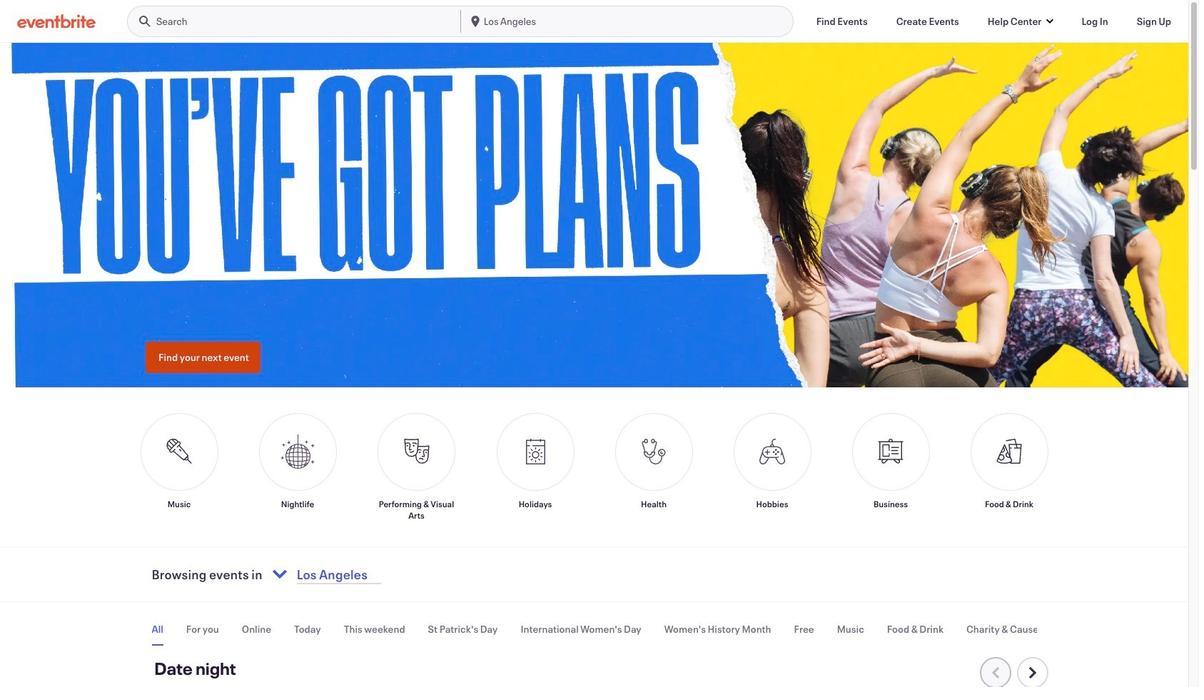 Task type: locate. For each thing, give the bounding box(es) containing it.
create events element
[[896, 14, 959, 28]]

None text field
[[293, 557, 475, 592]]

homepage header image
[[0, 43, 1199, 388]]

log in element
[[1082, 14, 1109, 28]]



Task type: describe. For each thing, give the bounding box(es) containing it.
find events element
[[816, 14, 868, 28]]

eventbrite image
[[17, 14, 96, 28]]

sign up element
[[1137, 14, 1172, 28]]



Task type: vqa. For each thing, say whether or not it's contained in the screenshot.
Log In element
yes



